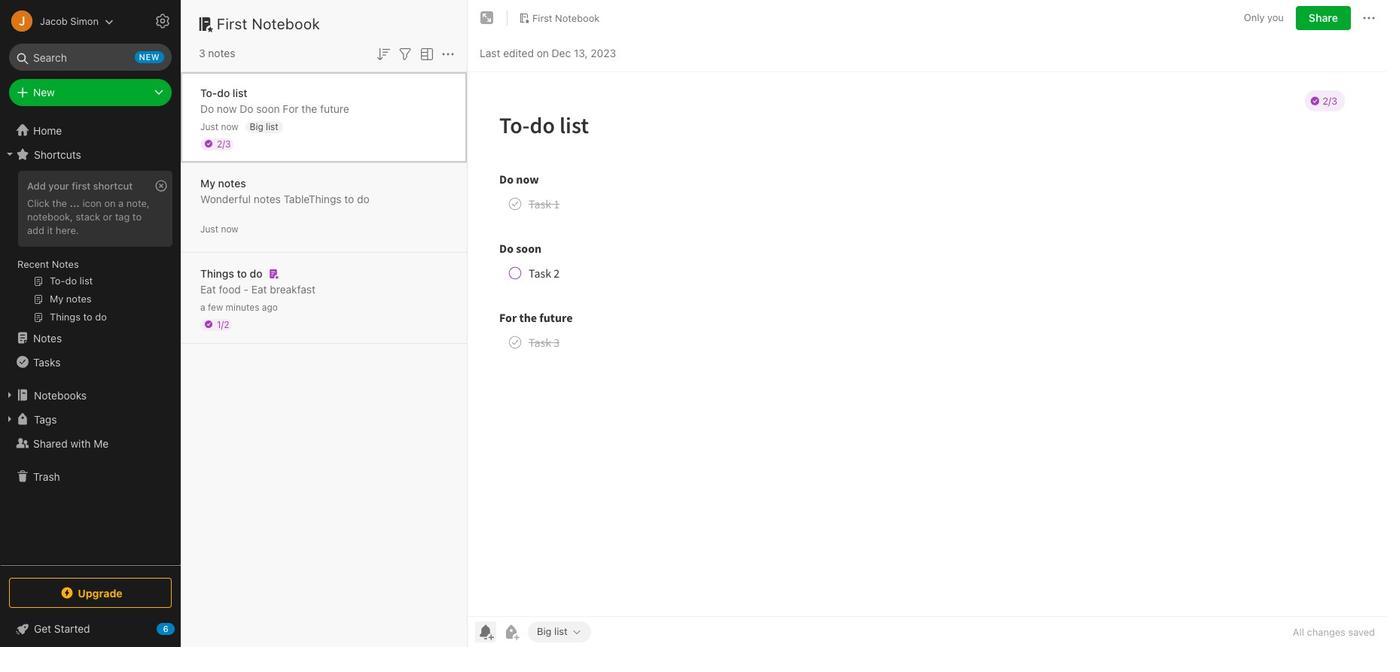 Task type: describe. For each thing, give the bounding box(es) containing it.
1 vertical spatial the
[[52, 197, 67, 209]]

minutes
[[226, 302, 259, 313]]

2 vertical spatial do
[[250, 267, 262, 280]]

all changes saved
[[1293, 627, 1375, 639]]

dec
[[552, 46, 571, 59]]

jacob
[[40, 15, 68, 27]]

add your first shortcut
[[27, 180, 133, 192]]

Big list Tag actions field
[[568, 627, 582, 638]]

or
[[103, 211, 112, 223]]

big inside button
[[537, 626, 552, 638]]

with
[[70, 437, 91, 450]]

note window element
[[468, 0, 1387, 648]]

Add filters field
[[396, 44, 414, 63]]

a inside 'icon on a note, notebook, stack or tag to add it here.'
[[118, 197, 124, 209]]

do inside to-do list do now do soon for the future
[[217, 86, 230, 99]]

1 horizontal spatial list
[[266, 121, 278, 132]]

it
[[47, 224, 53, 236]]

future
[[320, 102, 349, 115]]

home link
[[0, 118, 181, 142]]

Search text field
[[20, 44, 161, 71]]

changes
[[1307, 627, 1346, 639]]

trash
[[33, 470, 60, 483]]

last edited on dec 13, 2023
[[480, 46, 616, 59]]

my notes wonderful notes tablethings to do
[[200, 177, 369, 205]]

first notebook inside note list element
[[217, 15, 320, 32]]

settings image
[[154, 12, 172, 30]]

expand tags image
[[4, 413, 16, 425]]

new button
[[9, 79, 172, 106]]

soon
[[256, 102, 280, 115]]

Help and Learning task checklist field
[[0, 617, 181, 642]]

click
[[27, 197, 50, 209]]

only you
[[1244, 11, 1284, 24]]

stack
[[76, 211, 100, 223]]

add
[[27, 180, 46, 192]]

get started
[[34, 623, 90, 636]]

list inside button
[[554, 626, 568, 638]]

breakfast
[[270, 283, 315, 296]]

2 just now from the top
[[200, 223, 238, 235]]

wonderful
[[200, 192, 251, 205]]

started
[[54, 623, 90, 636]]

tree containing home
[[0, 118, 181, 565]]

to inside my notes wonderful notes tablethings to do
[[344, 192, 354, 205]]

only
[[1244, 11, 1265, 24]]

first notebook button
[[514, 8, 605, 29]]

Account field
[[0, 6, 114, 36]]

simon
[[70, 15, 99, 27]]

tag
[[115, 211, 130, 223]]

first
[[72, 180, 91, 192]]

Note Editor text field
[[468, 72, 1387, 617]]

for
[[283, 102, 299, 115]]

...
[[70, 197, 80, 209]]

add filters image
[[396, 45, 414, 63]]

Sort options field
[[374, 44, 392, 63]]

shortcuts button
[[0, 142, 180, 166]]

list inside to-do list do now do soon for the future
[[233, 86, 247, 99]]

click the ...
[[27, 197, 80, 209]]

edited
[[503, 46, 534, 59]]

big inside note list element
[[250, 121, 263, 132]]

all
[[1293, 627, 1304, 639]]

tablethings
[[284, 192, 342, 205]]

add tag image
[[502, 624, 520, 642]]

notebook,
[[27, 211, 73, 223]]

3 notes
[[199, 47, 235, 59]]

0 vertical spatial notes
[[52, 258, 79, 270]]

recent notes
[[17, 258, 79, 270]]

upgrade
[[78, 587, 123, 600]]

the inside to-do list do now do soon for the future
[[301, 102, 317, 115]]

more actions image
[[439, 45, 457, 63]]

do inside my notes wonderful notes tablethings to do
[[357, 192, 369, 205]]

-
[[244, 283, 249, 296]]

you
[[1267, 11, 1284, 24]]

tasks
[[33, 356, 61, 369]]

tags button
[[0, 407, 180, 431]]

to-
[[200, 86, 217, 99]]

shared with me link
[[0, 431, 180, 456]]

notebooks link
[[0, 383, 180, 407]]

2 just from the top
[[200, 223, 218, 235]]

here.
[[56, 224, 79, 236]]

2023
[[591, 46, 616, 59]]

to-do list do now do soon for the future
[[200, 86, 349, 115]]



Task type: locate. For each thing, give the bounding box(es) containing it.
0 vertical spatial more actions field
[[1360, 6, 1378, 30]]

notes
[[52, 258, 79, 270], [33, 332, 62, 345]]

now down to-
[[217, 102, 237, 115]]

last
[[480, 46, 500, 59]]

shared with me
[[33, 437, 109, 450]]

0 horizontal spatial big
[[250, 121, 263, 132]]

big list down soon
[[250, 121, 278, 132]]

More actions field
[[1360, 6, 1378, 30], [439, 44, 457, 63]]

few
[[208, 302, 223, 313]]

your
[[48, 180, 69, 192]]

2 do from the left
[[240, 102, 253, 115]]

6
[[163, 624, 168, 634]]

first notebook up 3 notes
[[217, 15, 320, 32]]

ago
[[262, 302, 278, 313]]

saved
[[1348, 627, 1375, 639]]

more actions field right view options field
[[439, 44, 457, 63]]

0 vertical spatial big list
[[250, 121, 278, 132]]

eat food - eat breakfast
[[200, 283, 315, 296]]

to right tablethings
[[344, 192, 354, 205]]

do up eat food - eat breakfast
[[250, 267, 262, 280]]

1 horizontal spatial the
[[301, 102, 317, 115]]

food
[[219, 283, 241, 296]]

1 horizontal spatial more actions field
[[1360, 6, 1378, 30]]

just now up 2/3
[[200, 121, 238, 132]]

notebooks
[[34, 389, 87, 402]]

just up 2/3
[[200, 121, 218, 132]]

1 eat from the left
[[200, 283, 216, 296]]

share button
[[1296, 6, 1351, 30]]

group containing add your first shortcut
[[0, 166, 180, 332]]

more actions image
[[1360, 9, 1378, 27]]

1 vertical spatial on
[[104, 197, 116, 209]]

2 horizontal spatial to
[[344, 192, 354, 205]]

0 horizontal spatial a
[[118, 197, 124, 209]]

1 horizontal spatial notebook
[[555, 12, 600, 24]]

2 horizontal spatial do
[[357, 192, 369, 205]]

1 vertical spatial more actions field
[[439, 44, 457, 63]]

do right tablethings
[[357, 192, 369, 205]]

now inside to-do list do now do soon for the future
[[217, 102, 237, 115]]

new
[[33, 86, 55, 99]]

recent
[[17, 258, 49, 270]]

note list element
[[181, 0, 468, 648]]

1 vertical spatial do
[[357, 192, 369, 205]]

a
[[118, 197, 124, 209], [200, 302, 205, 313]]

now down wonderful
[[221, 223, 238, 235]]

1 do from the left
[[200, 102, 214, 115]]

notes right wonderful
[[254, 192, 281, 205]]

1 vertical spatial big
[[537, 626, 552, 638]]

0 horizontal spatial first notebook
[[217, 15, 320, 32]]

first up 3 notes
[[217, 15, 248, 32]]

trash link
[[0, 465, 180, 489]]

big down soon
[[250, 121, 263, 132]]

notes right recent
[[52, 258, 79, 270]]

0 horizontal spatial more actions field
[[439, 44, 457, 63]]

add
[[27, 224, 44, 236]]

things to do
[[200, 267, 262, 280]]

1 horizontal spatial big
[[537, 626, 552, 638]]

do down to-
[[200, 102, 214, 115]]

tasks button
[[0, 350, 180, 374]]

1 horizontal spatial first notebook
[[532, 12, 600, 24]]

1 vertical spatial a
[[200, 302, 205, 313]]

1 horizontal spatial eat
[[251, 283, 267, 296]]

more actions field right share button
[[1360, 6, 1378, 30]]

to down note,
[[132, 211, 142, 223]]

first notebook
[[532, 12, 600, 24], [217, 15, 320, 32]]

more actions field inside note window element
[[1360, 6, 1378, 30]]

2 horizontal spatial list
[[554, 626, 568, 638]]

shortcuts
[[34, 148, 81, 161]]

big
[[250, 121, 263, 132], [537, 626, 552, 638]]

to
[[344, 192, 354, 205], [132, 211, 142, 223], [237, 267, 247, 280]]

2/3
[[217, 138, 231, 149]]

View options field
[[414, 44, 436, 63]]

a inside note list element
[[200, 302, 205, 313]]

share
[[1309, 11, 1338, 24]]

get
[[34, 623, 51, 636]]

1 vertical spatial big list
[[537, 626, 568, 638]]

my
[[200, 177, 215, 189]]

1 vertical spatial notes
[[33, 332, 62, 345]]

eat right -
[[251, 283, 267, 296]]

list right to-
[[233, 86, 247, 99]]

new search field
[[20, 44, 164, 71]]

shortcut
[[93, 180, 133, 192]]

on inside 'icon on a note, notebook, stack or tag to add it here.'
[[104, 197, 116, 209]]

list down soon
[[266, 121, 278, 132]]

do
[[200, 102, 214, 115], [240, 102, 253, 115]]

just down wonderful
[[200, 223, 218, 235]]

notes for 3
[[208, 47, 235, 59]]

shared
[[33, 437, 68, 450]]

0 horizontal spatial list
[[233, 86, 247, 99]]

1 horizontal spatial to
[[237, 267, 247, 280]]

0 horizontal spatial eat
[[200, 283, 216, 296]]

notebook inside first notebook button
[[555, 12, 600, 24]]

big list button
[[528, 622, 591, 643]]

0 vertical spatial on
[[537, 46, 549, 59]]

0 vertical spatial just now
[[200, 121, 238, 132]]

2 vertical spatial list
[[554, 626, 568, 638]]

0 horizontal spatial big list
[[250, 121, 278, 132]]

1 horizontal spatial a
[[200, 302, 205, 313]]

1 horizontal spatial first
[[532, 12, 552, 24]]

just now
[[200, 121, 238, 132], [200, 223, 238, 235]]

do left soon
[[240, 102, 253, 115]]

0 vertical spatial notes
[[208, 47, 235, 59]]

to inside 'icon on a note, notebook, stack or tag to add it here.'
[[132, 211, 142, 223]]

expand note image
[[478, 9, 496, 27]]

1 just from the top
[[200, 121, 218, 132]]

0 vertical spatial do
[[217, 86, 230, 99]]

0 horizontal spatial notebook
[[252, 15, 320, 32]]

jacob simon
[[40, 15, 99, 27]]

notebook
[[555, 12, 600, 24], [252, 15, 320, 32]]

expand notebooks image
[[4, 389, 16, 401]]

0 vertical spatial the
[[301, 102, 317, 115]]

group
[[0, 166, 180, 332]]

upgrade button
[[9, 578, 172, 608]]

0 vertical spatial just
[[200, 121, 218, 132]]

big list
[[250, 121, 278, 132], [537, 626, 568, 638]]

list right add tag icon
[[554, 626, 568, 638]]

just now down wonderful
[[200, 223, 238, 235]]

1 horizontal spatial big list
[[537, 626, 568, 638]]

0 vertical spatial a
[[118, 197, 124, 209]]

eat
[[200, 283, 216, 296], [251, 283, 267, 296]]

notebook inside note list element
[[252, 15, 320, 32]]

0 vertical spatial now
[[217, 102, 237, 115]]

note,
[[126, 197, 150, 209]]

1 horizontal spatial do
[[250, 267, 262, 280]]

just
[[200, 121, 218, 132], [200, 223, 218, 235]]

1 horizontal spatial on
[[537, 46, 549, 59]]

now
[[217, 102, 237, 115], [221, 121, 238, 132], [221, 223, 238, 235]]

home
[[33, 124, 62, 137]]

big left big list tag actions field
[[537, 626, 552, 638]]

notes
[[208, 47, 235, 59], [218, 177, 246, 189], [254, 192, 281, 205]]

first up last edited on dec 13, 2023
[[532, 12, 552, 24]]

0 horizontal spatial on
[[104, 197, 116, 209]]

things
[[200, 267, 234, 280]]

13,
[[574, 46, 588, 59]]

big list inside note list element
[[250, 121, 278, 132]]

big list right add tag icon
[[537, 626, 568, 638]]

0 horizontal spatial to
[[132, 211, 142, 223]]

1/2
[[217, 319, 229, 330]]

0 vertical spatial to
[[344, 192, 354, 205]]

first notebook inside button
[[532, 12, 600, 24]]

1 vertical spatial list
[[266, 121, 278, 132]]

first inside button
[[532, 12, 552, 24]]

the left ...
[[52, 197, 67, 209]]

first inside note list element
[[217, 15, 248, 32]]

on
[[537, 46, 549, 59], [104, 197, 116, 209]]

icon on a note, notebook, stack or tag to add it here.
[[27, 197, 150, 236]]

new
[[139, 52, 160, 62]]

1 vertical spatial to
[[132, 211, 142, 223]]

notes for my
[[218, 177, 246, 189]]

do
[[217, 86, 230, 99], [357, 192, 369, 205], [250, 267, 262, 280]]

on inside note window element
[[537, 46, 549, 59]]

eat down the things
[[200, 283, 216, 296]]

0 vertical spatial big
[[250, 121, 263, 132]]

notes link
[[0, 326, 180, 350]]

first notebook up dec
[[532, 12, 600, 24]]

tree
[[0, 118, 181, 565]]

add a reminder image
[[477, 624, 495, 642]]

on up or on the left top of page
[[104, 197, 116, 209]]

now up 2/3
[[221, 121, 238, 132]]

a left the few
[[200, 302, 205, 313]]

1 vertical spatial now
[[221, 121, 238, 132]]

icon
[[82, 197, 102, 209]]

2 eat from the left
[[251, 283, 267, 296]]

0 horizontal spatial the
[[52, 197, 67, 209]]

0 horizontal spatial do
[[217, 86, 230, 99]]

0 horizontal spatial do
[[200, 102, 214, 115]]

list
[[233, 86, 247, 99], [266, 121, 278, 132], [554, 626, 568, 638]]

2 vertical spatial notes
[[254, 192, 281, 205]]

a up tag
[[118, 197, 124, 209]]

0 vertical spatial list
[[233, 86, 247, 99]]

click to collapse image
[[175, 620, 186, 638]]

2 vertical spatial to
[[237, 267, 247, 280]]

notes right '3'
[[208, 47, 235, 59]]

notes up tasks
[[33, 332, 62, 345]]

to up -
[[237, 267, 247, 280]]

1 vertical spatial just
[[200, 223, 218, 235]]

tags
[[34, 413, 57, 426]]

notes up wonderful
[[218, 177, 246, 189]]

1 horizontal spatial do
[[240, 102, 253, 115]]

a few minutes ago
[[200, 302, 278, 313]]

big list inside button
[[537, 626, 568, 638]]

the right for
[[301, 102, 317, 115]]

on left dec
[[537, 46, 549, 59]]

1 just now from the top
[[200, 121, 238, 132]]

1 vertical spatial notes
[[218, 177, 246, 189]]

2 vertical spatial now
[[221, 223, 238, 235]]

do down 3 notes
[[217, 86, 230, 99]]

3
[[199, 47, 205, 59]]

1 vertical spatial just now
[[200, 223, 238, 235]]

0 horizontal spatial first
[[217, 15, 248, 32]]

me
[[94, 437, 109, 450]]



Task type: vqa. For each thing, say whether or not it's contained in the screenshot.
Subscript link
no



